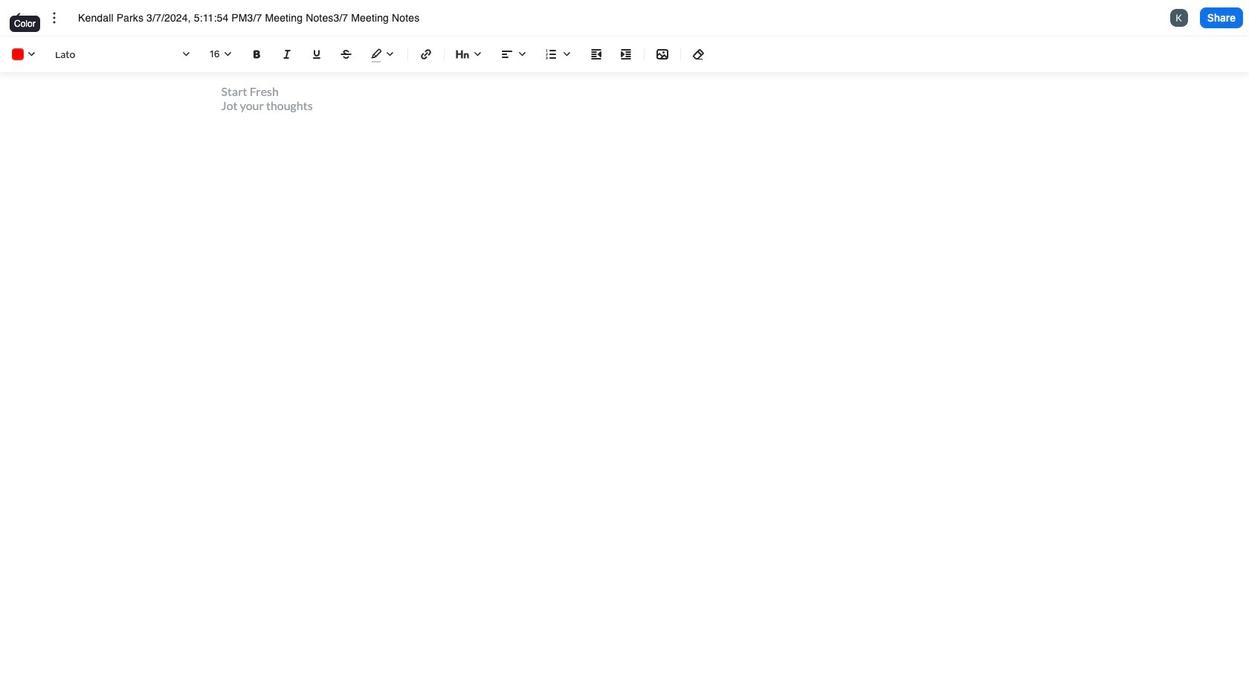 Task type: describe. For each thing, give the bounding box(es) containing it.
more image
[[45, 9, 63, 27]]

all notes image
[[9, 9, 27, 27]]

decrease indent image
[[588, 45, 606, 63]]

increase indent image
[[617, 45, 635, 63]]



Task type: locate. For each thing, give the bounding box(es) containing it.
strikethrough image
[[338, 45, 356, 63]]

None text field
[[78, 10, 447, 25]]

link image
[[417, 45, 435, 63]]

clear style image
[[690, 45, 708, 63]]

bold image
[[248, 45, 266, 63]]

kendall parks image
[[1171, 9, 1189, 27]]

italic image
[[278, 45, 296, 63]]

insert image image
[[654, 45, 672, 63]]

tooltip
[[8, 14, 41, 42]]

underline image
[[308, 45, 326, 63]]



Task type: vqa. For each thing, say whether or not it's contained in the screenshot.
"Link" "image"
yes



